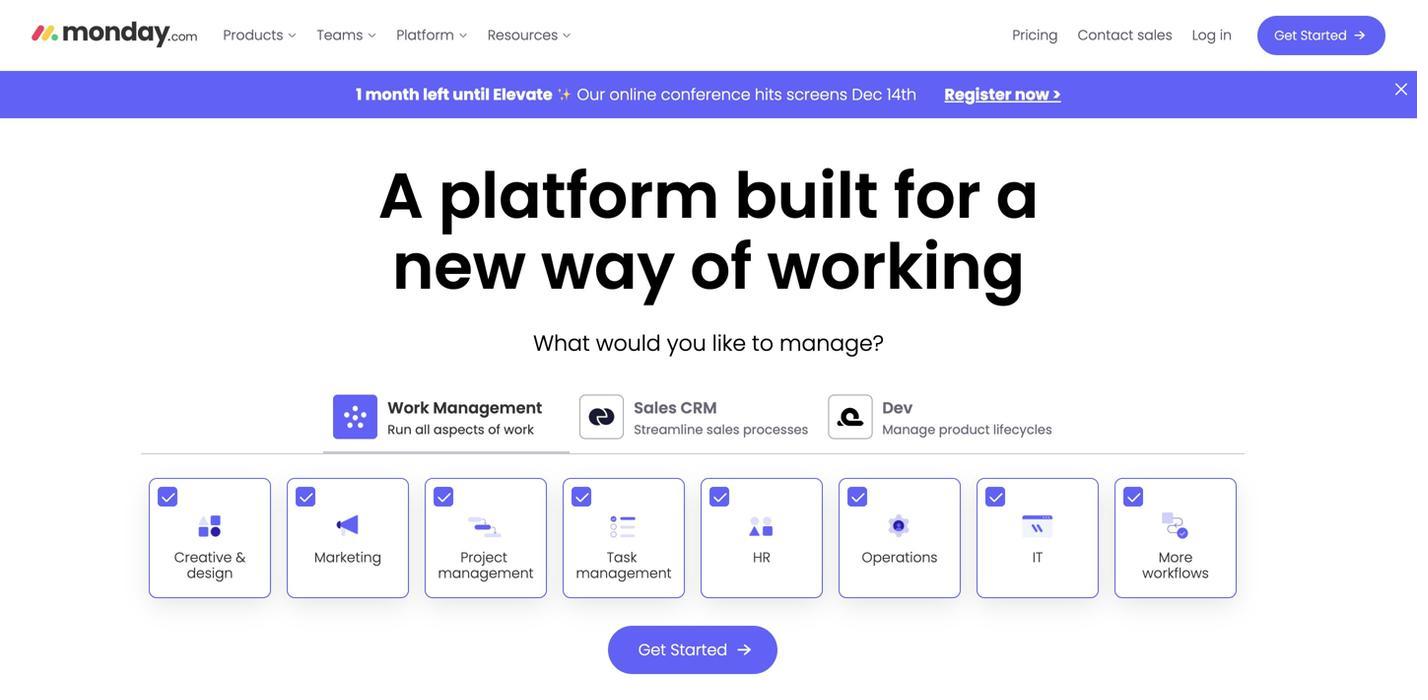 Task type: locate. For each thing, give the bounding box(es) containing it.
streamline
[[634, 421, 703, 439]]

built
[[735, 152, 879, 240]]

hr image
[[742, 506, 781, 546]]

get down task management
[[638, 639, 666, 661]]

task management
[[576, 548, 672, 583]]

workflows
[[1143, 564, 1209, 583]]

0 vertical spatial sales
[[1138, 26, 1173, 45]]

dev color image
[[828, 395, 873, 439]]

of
[[690, 223, 752, 311], [488, 421, 500, 439]]

log
[[1192, 26, 1216, 45]]

log in link
[[1183, 20, 1242, 51]]

management down task image
[[576, 564, 672, 583]]

creative design image
[[190, 506, 230, 546]]

sales inside 'sales crm streamline sales processes'
[[707, 421, 740, 439]]

sales right contact
[[1138, 26, 1173, 45]]

get started
[[1275, 27, 1347, 44], [638, 639, 728, 661]]

management
[[433, 397, 542, 419]]

1 vertical spatial get started button
[[608, 626, 778, 674]]

get started button
[[1258, 16, 1386, 55], [608, 626, 778, 674]]

get started for get started button within the main element
[[1275, 27, 1347, 44]]

1 horizontal spatial get
[[1275, 27, 1297, 44]]

work management run all aspects of work
[[388, 397, 542, 439]]

get started inside main element
[[1275, 27, 1347, 44]]

like
[[712, 328, 746, 358]]

1 horizontal spatial sales
[[1138, 26, 1173, 45]]

2 list from the left
[[1003, 0, 1242, 71]]

our
[[577, 83, 605, 105]]

hits
[[755, 83, 782, 105]]

1 list from the left
[[213, 0, 582, 71]]

crm dark image
[[580, 395, 624, 439]]

ops image
[[880, 506, 920, 546]]

get right the in
[[1275, 27, 1297, 44]]

1 vertical spatial get
[[638, 639, 666, 661]]

0 vertical spatial get started button
[[1258, 16, 1386, 55]]

of down management
[[488, 421, 500, 439]]

management down project management image
[[438, 564, 534, 583]]

0 horizontal spatial started
[[671, 639, 728, 661]]

1 management from the left
[[438, 564, 534, 583]]

manage?
[[780, 328, 884, 358]]

resources
[[488, 26, 558, 45]]

HR checkbox
[[701, 478, 823, 598]]

teams link
[[307, 20, 387, 51]]

0 horizontal spatial management
[[438, 564, 534, 583]]

1 vertical spatial of
[[488, 421, 500, 439]]

aspects
[[434, 421, 485, 439]]

1 vertical spatial sales
[[707, 421, 740, 439]]

1 horizontal spatial started
[[1301, 27, 1347, 44]]

manage
[[882, 421, 936, 439]]

teams
[[317, 26, 363, 45]]

0 horizontal spatial of
[[488, 421, 500, 439]]

group containing creative & design
[[141, 470, 1245, 606]]

platform link
[[387, 20, 478, 51]]

run
[[388, 421, 412, 439]]

left
[[423, 83, 449, 105]]

creative & design
[[174, 548, 246, 583]]

operations
[[862, 548, 938, 567]]

products
[[223, 26, 283, 45]]

0 horizontal spatial sales
[[707, 421, 740, 439]]

management inside "option"
[[576, 564, 672, 583]]

work
[[504, 421, 534, 439]]

0 horizontal spatial get started
[[638, 639, 728, 661]]

1 horizontal spatial list
[[1003, 0, 1242, 71]]

dec
[[852, 83, 883, 105]]

sales
[[634, 397, 677, 419]]

2 management from the left
[[576, 564, 672, 583]]

get started for the leftmost get started button
[[638, 639, 728, 661]]

now
[[1015, 83, 1049, 105]]

management
[[438, 564, 534, 583], [576, 564, 672, 583]]

0 horizontal spatial get
[[638, 639, 666, 661]]

you
[[667, 328, 706, 358]]

working
[[767, 223, 1025, 311]]

sales down crm
[[707, 421, 740, 439]]

0 horizontal spatial list
[[213, 0, 582, 71]]

1 vertical spatial get started
[[638, 639, 728, 661]]

hr
[[753, 548, 771, 567]]

would
[[596, 328, 661, 358]]

creative
[[174, 548, 232, 567]]

project
[[461, 548, 507, 567]]

pricing
[[1013, 26, 1058, 45]]

of up 'like' at the right of the page
[[690, 223, 752, 311]]

1 vertical spatial started
[[671, 639, 728, 661]]

work
[[388, 397, 429, 419]]

1 horizontal spatial management
[[576, 564, 672, 583]]

sales
[[1138, 26, 1173, 45], [707, 421, 740, 439]]

started
[[1301, 27, 1347, 44], [671, 639, 728, 661]]

&
[[236, 548, 246, 567]]

Project management checkbox
[[425, 478, 547, 598]]

>
[[1053, 83, 1061, 105]]

for
[[894, 152, 981, 240]]

resources link
[[478, 20, 582, 51]]

0 vertical spatial get started
[[1275, 27, 1347, 44]]

1 horizontal spatial get started
[[1275, 27, 1347, 44]]

0 vertical spatial get
[[1275, 27, 1297, 44]]

1 horizontal spatial of
[[690, 223, 752, 311]]

platform
[[439, 152, 720, 240]]

management inside option
[[438, 564, 534, 583]]

0 vertical spatial of
[[690, 223, 752, 311]]

1 horizontal spatial get started button
[[1258, 16, 1386, 55]]

get
[[1275, 27, 1297, 44], [638, 639, 666, 661]]

it
[[1033, 548, 1043, 567]]

IT checkbox
[[977, 478, 1099, 598]]

task
[[607, 548, 637, 567]]

all
[[415, 421, 430, 439]]

list
[[213, 0, 582, 71], [1003, 0, 1242, 71]]

group
[[141, 470, 1245, 606]]

0 vertical spatial started
[[1301, 27, 1347, 44]]



Task type: vqa. For each thing, say whether or not it's contained in the screenshot.
customize
no



Task type: describe. For each thing, give the bounding box(es) containing it.
wm dark image
[[333, 395, 378, 439]]

contact
[[1078, 26, 1134, 45]]

project management
[[438, 548, 534, 583]]

online
[[610, 83, 657, 105]]

a platform built for a
[[378, 152, 1039, 240]]

get started button inside main element
[[1258, 16, 1386, 55]]

lifecycles
[[993, 421, 1052, 439]]

register
[[945, 83, 1012, 105]]

platform
[[397, 26, 454, 45]]

more
[[1159, 548, 1193, 567]]

in
[[1220, 26, 1232, 45]]

crm
[[681, 397, 717, 419]]

More workflows checkbox
[[1115, 478, 1237, 598]]

dev manage product lifecycles
[[882, 397, 1052, 439]]

1
[[356, 83, 362, 105]]

marketing image
[[328, 506, 368, 546]]

dev
[[882, 397, 913, 419]]

14th
[[887, 83, 917, 105]]

new way of working
[[392, 223, 1025, 311]]

0 horizontal spatial get started button
[[608, 626, 778, 674]]

crm color image
[[580, 395, 624, 439]]

marketing
[[314, 548, 382, 567]]

list containing products
[[213, 0, 582, 71]]

more workflows
[[1143, 548, 1209, 583]]

wm color image
[[333, 395, 378, 439]]

Task management checkbox
[[563, 478, 685, 598]]

sales inside contact sales button
[[1138, 26, 1173, 45]]

more image
[[1156, 506, 1196, 546]]

contact sales
[[1078, 26, 1173, 45]]

dev dark image
[[828, 395, 873, 439]]

1 month left until elevate ✨ our online conference hits screens dec 14th
[[356, 83, 921, 105]]

log in
[[1192, 26, 1232, 45]]

elevate
[[493, 83, 553, 105]]

of inside work management run all aspects of work
[[488, 421, 500, 439]]

Marketing checkbox
[[287, 478, 409, 598]]

product
[[939, 421, 990, 439]]

monday.com logo image
[[32, 13, 198, 54]]

pricing link
[[1003, 20, 1068, 51]]

month
[[365, 83, 420, 105]]

it image
[[1018, 506, 1058, 546]]

register now >
[[945, 83, 1061, 105]]

Operations checkbox
[[839, 478, 961, 598]]

Creative & design checkbox
[[149, 478, 271, 598]]

sales crm streamline sales processes
[[634, 397, 809, 439]]

contact sales button
[[1068, 20, 1183, 51]]

get inside main element
[[1275, 27, 1297, 44]]

products link
[[213, 20, 307, 51]]

management for task
[[576, 564, 672, 583]]

main element
[[213, 0, 1386, 71]]

a
[[378, 152, 424, 240]]

what would you like to manage?
[[533, 328, 884, 358]]

what
[[533, 328, 590, 358]]

design
[[187, 564, 233, 583]]

management for project
[[438, 564, 534, 583]]

register now > link
[[945, 83, 1061, 105]]

way
[[541, 223, 675, 311]]

list containing pricing
[[1003, 0, 1242, 71]]

project management image
[[466, 506, 506, 546]]

to
[[752, 328, 774, 358]]

started inside main element
[[1301, 27, 1347, 44]]

until
[[453, 83, 490, 105]]

task image
[[604, 506, 644, 546]]

conference
[[661, 83, 751, 105]]

processes
[[743, 421, 809, 439]]

✨
[[557, 83, 573, 105]]

new
[[392, 223, 526, 311]]

screens
[[787, 83, 848, 105]]

a
[[996, 152, 1039, 240]]



